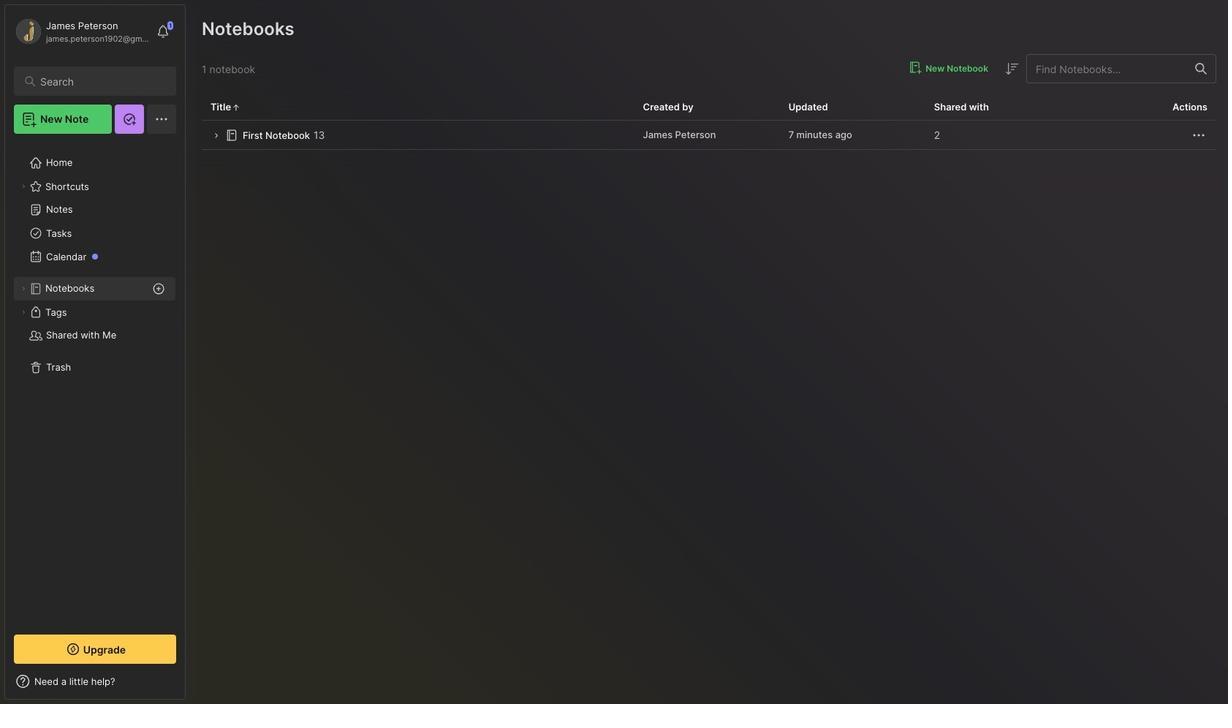 Task type: locate. For each thing, give the bounding box(es) containing it.
tree
[[5, 143, 185, 622]]

main element
[[0, 0, 190, 704]]

WHAT'S NEW field
[[5, 670, 185, 693]]

Account field
[[14, 17, 149, 46]]

None search field
[[40, 72, 163, 90]]

expand tags image
[[19, 308, 28, 317]]

click to collapse image
[[185, 677, 196, 695]]

row
[[202, 121, 1217, 150]]

tree inside main element
[[5, 143, 185, 622]]

Sort field
[[1003, 60, 1021, 78]]

arrow image
[[211, 130, 222, 141]]

More actions field
[[1191, 126, 1208, 144]]



Task type: describe. For each thing, give the bounding box(es) containing it.
expand notebooks image
[[19, 285, 28, 293]]

none search field inside main element
[[40, 72, 163, 90]]

Find Notebooks… text field
[[1028, 57, 1187, 81]]

sort options image
[[1003, 60, 1021, 78]]

Search text field
[[40, 75, 163, 88]]

more actions image
[[1191, 126, 1208, 144]]



Task type: vqa. For each thing, say whether or not it's contained in the screenshot.
Option Group at the top of page
no



